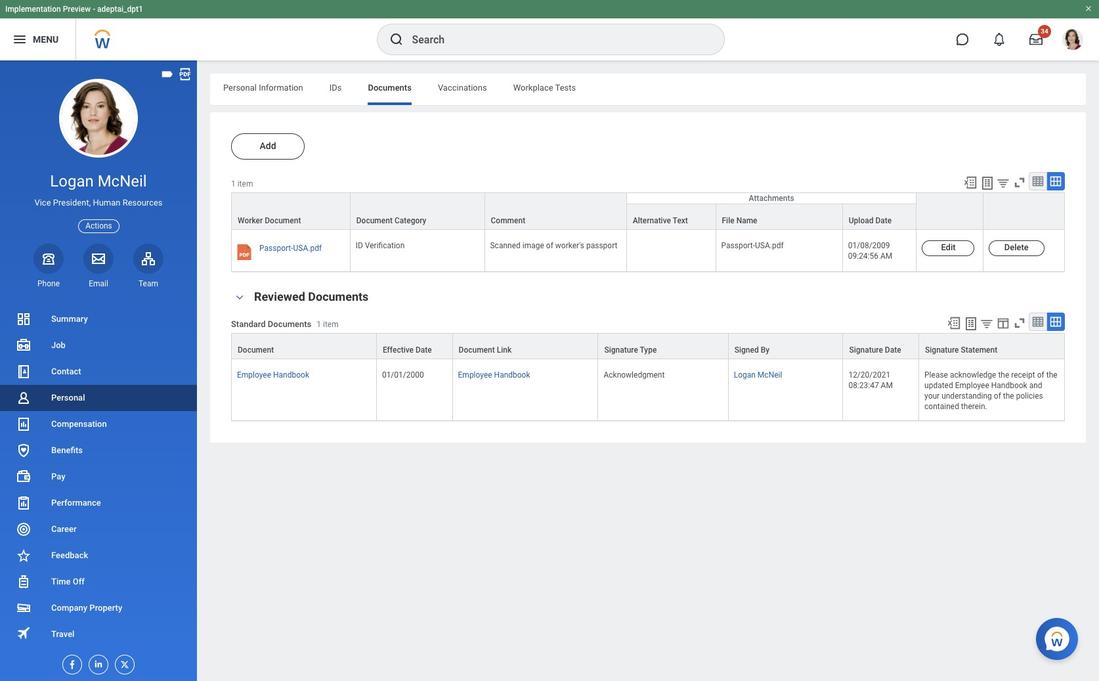 Task type: vqa. For each thing, say whether or not it's contained in the screenshot.
the bottommost Logan
yes



Task type: locate. For each thing, give the bounding box(es) containing it.
0 horizontal spatial employee handbook link
[[237, 368, 309, 380]]

1 vertical spatial toolbar
[[941, 313, 1066, 333]]

am inside 12/20/2021 08:23:47 am
[[881, 381, 893, 390]]

mcneil up human
[[98, 172, 147, 191]]

id verification
[[356, 241, 405, 250]]

document for document category
[[357, 216, 393, 225]]

mcneil inside "row"
[[758, 371, 783, 380]]

signed by
[[735, 346, 770, 355]]

tab list
[[210, 74, 1087, 105]]

toolbar for 12/20/2021 08:23:47 am
[[941, 313, 1066, 333]]

1 signature from the left
[[605, 346, 639, 355]]

logan mcneil
[[50, 172, 147, 191], [734, 371, 783, 380]]

select to filter grid data image
[[997, 176, 1011, 190]]

2 vertical spatial of
[[995, 392, 1002, 401]]

acknowledgment element
[[604, 368, 665, 380]]

logan mcneil up the vice president, human resources
[[50, 172, 147, 191]]

export to worksheets image
[[980, 175, 996, 191], [964, 316, 980, 332]]

table image right fullscreen image
[[1032, 315, 1045, 329]]

id verification element
[[356, 239, 405, 250]]

email
[[89, 279, 108, 288]]

1 vertical spatial 1
[[317, 320, 321, 329]]

documents down id
[[308, 290, 369, 304]]

1 vertical spatial mcneil
[[758, 371, 783, 380]]

document category button
[[351, 193, 485, 229]]

compensation
[[51, 419, 107, 429]]

1 horizontal spatial employee
[[458, 371, 492, 380]]

logan down 'signed'
[[734, 371, 756, 380]]

upload date button
[[843, 204, 917, 229]]

0 horizontal spatial of
[[546, 241, 554, 250]]

category
[[395, 216, 427, 225]]

workplace tests
[[514, 83, 576, 93]]

travel image
[[16, 626, 32, 642]]

signature up acknowledgment element
[[605, 346, 639, 355]]

0 vertical spatial logan
[[50, 172, 94, 191]]

search image
[[389, 32, 404, 47]]

time off
[[51, 577, 85, 587]]

benefits
[[51, 445, 83, 455]]

career link
[[0, 516, 197, 543]]

date inside popup button
[[416, 346, 432, 355]]

0 horizontal spatial mcneil
[[98, 172, 147, 191]]

1 employee handbook from the left
[[237, 371, 309, 380]]

career image
[[16, 522, 32, 537]]

mcneil
[[98, 172, 147, 191], [758, 371, 783, 380]]

0 vertical spatial am
[[881, 252, 893, 261]]

passport-usa.pdf link
[[260, 240, 322, 264]]

phone button
[[34, 244, 64, 289]]

logan mcneil down signed by
[[734, 371, 783, 380]]

1 vertical spatial logan mcneil
[[734, 371, 783, 380]]

logan inside logan mcneil link
[[734, 371, 756, 380]]

export to excel image
[[964, 175, 978, 190]]

toolbar up signature statement popup button
[[941, 313, 1066, 333]]

toolbar inside reviewed documents group
[[941, 313, 1066, 333]]

and
[[1030, 381, 1043, 390]]

1 horizontal spatial logan
[[734, 371, 756, 380]]

row
[[231, 193, 1066, 230], [231, 204, 1066, 230], [231, 230, 1066, 272], [231, 333, 1066, 360], [231, 360, 1066, 421]]

0 vertical spatial documents
[[368, 83, 412, 93]]

1 expand table image from the top
[[1050, 175, 1063, 188]]

employee inside please acknowledge the receipt of the updated employee handbook and your understanding of the policies contained therein.
[[956, 381, 990, 390]]

employee down document link
[[458, 371, 492, 380]]

1 horizontal spatial passport-usa.pdf
[[722, 241, 784, 250]]

expand table image right fullscreen image
[[1050, 315, 1063, 329]]

table image right fullscreen icon
[[1032, 175, 1045, 188]]

human
[[93, 198, 121, 208]]

employee handbook link down the document popup button
[[237, 368, 309, 380]]

1 horizontal spatial personal
[[223, 83, 257, 93]]

passport-usa.pdf down worker document
[[260, 244, 322, 253]]

verification
[[365, 241, 405, 250]]

2 horizontal spatial employee
[[956, 381, 990, 390]]

0 horizontal spatial logan
[[50, 172, 94, 191]]

1
[[231, 179, 236, 189], [317, 320, 321, 329]]

1 horizontal spatial export to worksheets image
[[980, 175, 996, 191]]

handbook down the link
[[494, 371, 531, 380]]

career
[[51, 524, 77, 534]]

time off image
[[16, 574, 32, 590]]

34 button
[[1022, 25, 1052, 54]]

link
[[497, 346, 512, 355]]

linkedin image
[[89, 656, 104, 669]]

effective
[[383, 346, 414, 355]]

row containing alternative text
[[231, 204, 1066, 230]]

scanned
[[490, 241, 521, 250]]

date up 12/20/2021
[[885, 346, 902, 355]]

property
[[90, 603, 122, 613]]

ids
[[330, 83, 342, 93]]

1 up the document popup button
[[317, 320, 321, 329]]

1 vertical spatial export to worksheets image
[[964, 316, 980, 332]]

item
[[238, 179, 253, 189], [323, 320, 339, 329]]

date
[[876, 216, 892, 225], [416, 346, 432, 355], [885, 346, 902, 355]]

passport-
[[722, 241, 756, 250], [260, 244, 293, 253]]

employee down acknowledge
[[956, 381, 990, 390]]

text
[[673, 216, 688, 225]]

pay image
[[16, 469, 32, 485]]

1 vertical spatial of
[[1038, 371, 1045, 380]]

resources
[[123, 198, 163, 208]]

compensation link
[[0, 411, 197, 438]]

tag image
[[160, 67, 175, 81]]

5 row from the top
[[231, 360, 1066, 421]]

0 vertical spatial table image
[[1032, 175, 1045, 188]]

1 vertical spatial item
[[323, 320, 339, 329]]

am down '01/08/2009'
[[881, 252, 893, 261]]

list
[[0, 306, 197, 648]]

contact
[[51, 367, 81, 376]]

1 horizontal spatial signature
[[850, 346, 884, 355]]

job image
[[16, 338, 32, 353]]

toolbar up delete
[[958, 172, 1066, 193]]

handbook down the document popup button
[[273, 371, 309, 380]]

compensation image
[[16, 417, 32, 432]]

handbook
[[273, 371, 309, 380], [494, 371, 531, 380], [992, 381, 1028, 390]]

usa.pdf down worker document popup button
[[293, 244, 322, 253]]

0 vertical spatial mcneil
[[98, 172, 147, 191]]

12/20/2021 08:23:47 am
[[849, 371, 893, 390]]

3 row from the top
[[231, 230, 1066, 272]]

am for 12/20/2021
[[881, 381, 893, 390]]

mail image
[[91, 251, 106, 267]]

signature statement
[[926, 346, 998, 355]]

delete button
[[989, 240, 1045, 256]]

document left the link
[[459, 346, 495, 355]]

of right image
[[546, 241, 554, 250]]

am down 12/20/2021
[[881, 381, 893, 390]]

1 horizontal spatial item
[[323, 320, 339, 329]]

0 horizontal spatial logan mcneil
[[50, 172, 147, 191]]

document for document link
[[459, 346, 495, 355]]

logan inside navigation pane 'region'
[[50, 172, 94, 191]]

expand table image right fullscreen icon
[[1050, 175, 1063, 188]]

1 horizontal spatial 1
[[317, 320, 321, 329]]

signature up please in the right bottom of the page
[[926, 346, 960, 355]]

employee handbook
[[237, 371, 309, 380], [458, 371, 531, 380]]

1 horizontal spatial handbook
[[494, 371, 531, 380]]

1 horizontal spatial logan mcneil
[[734, 371, 783, 380]]

worker
[[238, 216, 263, 225]]

personal down contact
[[51, 393, 85, 403]]

menu button
[[0, 18, 76, 60]]

job link
[[0, 332, 197, 359]]

1 down add button
[[231, 179, 236, 189]]

0 horizontal spatial personal
[[51, 393, 85, 403]]

signature type button
[[599, 334, 728, 359]]

0 horizontal spatial export to worksheets image
[[964, 316, 980, 332]]

select to filter grid data image
[[980, 317, 995, 331]]

time off link
[[0, 569, 197, 595]]

1 vertical spatial table image
[[1032, 315, 1045, 329]]

personal for personal information
[[223, 83, 257, 93]]

3 signature from the left
[[926, 346, 960, 355]]

fullscreen image
[[1013, 316, 1027, 331]]

1 horizontal spatial of
[[995, 392, 1002, 401]]

0 horizontal spatial usa.pdf
[[293, 244, 322, 253]]

export to excel image
[[947, 316, 962, 331]]

0 vertical spatial expand table image
[[1050, 175, 1063, 188]]

row containing edit
[[231, 230, 1066, 272]]

table image
[[1032, 175, 1045, 188], [1032, 315, 1045, 329]]

of up and
[[1038, 371, 1045, 380]]

2 horizontal spatial of
[[1038, 371, 1045, 380]]

cell
[[627, 230, 716, 272]]

0 vertical spatial of
[[546, 241, 554, 250]]

employee down standard
[[237, 371, 271, 380]]

profile logan mcneil image
[[1063, 29, 1084, 53]]

document up passport-usa.pdf link
[[265, 216, 301, 225]]

row containing document
[[231, 333, 1066, 360]]

implementation preview -   adeptai_dpt1
[[5, 5, 143, 14]]

id
[[356, 241, 363, 250]]

0 vertical spatial personal
[[223, 83, 257, 93]]

passport- down worker document
[[260, 244, 293, 253]]

image
[[523, 241, 544, 250]]

item up worker
[[238, 179, 253, 189]]

the left policies on the bottom of the page
[[1004, 392, 1015, 401]]

justify image
[[12, 32, 28, 47]]

0 horizontal spatial employee
[[237, 371, 271, 380]]

policies
[[1017, 392, 1044, 401]]

alternative
[[633, 216, 671, 225]]

0 horizontal spatial passport-
[[260, 244, 293, 253]]

toolbar
[[958, 172, 1066, 193], [941, 313, 1066, 333]]

tab list containing personal information
[[210, 74, 1087, 105]]

handbook down receipt
[[992, 381, 1028, 390]]

2 signature from the left
[[850, 346, 884, 355]]

1 horizontal spatial employee handbook link
[[458, 368, 531, 380]]

type
[[640, 346, 657, 355]]

personal left information
[[223, 83, 257, 93]]

date right upload
[[876, 216, 892, 225]]

navigation pane region
[[0, 60, 197, 681]]

therein.
[[962, 402, 988, 412]]

passport-usa.pdf down name
[[722, 241, 784, 250]]

employee handbook down the document popup button
[[237, 371, 309, 380]]

vice
[[34, 198, 51, 208]]

updated
[[925, 381, 954, 390]]

1 horizontal spatial passport-
[[722, 241, 756, 250]]

mcneil down the by
[[758, 371, 783, 380]]

of right the understanding
[[995, 392, 1002, 401]]

1 vertical spatial personal
[[51, 393, 85, 403]]

0 vertical spatial logan mcneil
[[50, 172, 147, 191]]

signature for signature date
[[850, 346, 884, 355]]

please acknowledge the receipt of the updated employee handbook and your understanding of the policies contained therein.
[[925, 371, 1060, 412]]

passport- down file name
[[722, 241, 756, 250]]

1 vertical spatial expand table image
[[1050, 315, 1063, 329]]

document up id verification element
[[357, 216, 393, 225]]

am for 01/08/2009
[[881, 252, 893, 261]]

am inside 01/08/2009 09:24:56 am
[[881, 252, 893, 261]]

row containing employee handbook
[[231, 360, 1066, 421]]

expand table image
[[1050, 175, 1063, 188], [1050, 315, 1063, 329]]

-
[[93, 5, 95, 14]]

2 expand table image from the top
[[1050, 315, 1063, 329]]

2 horizontal spatial signature
[[926, 346, 960, 355]]

employee
[[237, 371, 271, 380], [458, 371, 492, 380], [956, 381, 990, 390]]

passport-usa.pdf
[[722, 241, 784, 250], [260, 244, 322, 253]]

date right effective
[[416, 346, 432, 355]]

phone
[[37, 279, 60, 288]]

feedback image
[[16, 548, 32, 564]]

1 horizontal spatial employee handbook
[[458, 371, 531, 380]]

0 vertical spatial 1
[[231, 179, 236, 189]]

2 horizontal spatial handbook
[[992, 381, 1028, 390]]

company
[[51, 603, 87, 613]]

name
[[737, 216, 758, 225]]

1 inside standard documents 1 item
[[317, 320, 321, 329]]

upload
[[849, 216, 874, 225]]

document down standard
[[238, 346, 274, 355]]

0 horizontal spatial handbook
[[273, 371, 309, 380]]

signature statement button
[[920, 334, 1065, 359]]

personal inside "link"
[[51, 393, 85, 403]]

export to worksheets image left select to filter grid data image
[[980, 175, 996, 191]]

alternative text button
[[627, 204, 716, 229]]

0 vertical spatial toolbar
[[958, 172, 1066, 193]]

export to worksheets image left select to filter grid data icon
[[964, 316, 980, 332]]

documents up the document popup button
[[268, 320, 312, 329]]

upload date
[[849, 216, 892, 225]]

4 row from the top
[[231, 333, 1066, 360]]

0 horizontal spatial signature
[[605, 346, 639, 355]]

employee handbook link down document link
[[458, 368, 531, 380]]

tests
[[555, 83, 576, 93]]

chevron down image
[[232, 293, 248, 302]]

logan up president, on the left of page
[[50, 172, 94, 191]]

usa.pdf down 'file name' popup button at top right
[[756, 241, 784, 250]]

handbook inside please acknowledge the receipt of the updated employee handbook and your understanding of the policies contained therein.
[[992, 381, 1028, 390]]

0 horizontal spatial employee handbook
[[237, 371, 309, 380]]

performance image
[[16, 495, 32, 511]]

mcneil inside navigation pane 'region'
[[98, 172, 147, 191]]

inbox large image
[[1030, 33, 1043, 46]]

expand table image inside reviewed documents group
[[1050, 315, 1063, 329]]

1 horizontal spatial mcneil
[[758, 371, 783, 380]]

2 vertical spatial documents
[[268, 320, 312, 329]]

2 employee handbook from the left
[[458, 371, 531, 380]]

1 vertical spatial am
[[881, 381, 893, 390]]

signature up 12/20/2021
[[850, 346, 884, 355]]

0 vertical spatial export to worksheets image
[[980, 175, 996, 191]]

personal for personal
[[51, 393, 85, 403]]

documents for standard documents 1 item
[[268, 320, 312, 329]]

0 vertical spatial item
[[238, 179, 253, 189]]

view printable version (pdf) image
[[178, 67, 192, 81]]

1 vertical spatial documents
[[308, 290, 369, 304]]

click to view/edit grid preferences image
[[997, 316, 1011, 331]]

documents down search image
[[368, 83, 412, 93]]

summary image
[[16, 311, 32, 327]]

logan mcneil inside "row"
[[734, 371, 783, 380]]

08:23:47
[[849, 381, 879, 390]]

1 vertical spatial logan
[[734, 371, 756, 380]]

toolbar for 01/08/2009 09:24:56 am
[[958, 172, 1066, 193]]

employee handbook down document link
[[458, 371, 531, 380]]

signature for signature type
[[605, 346, 639, 355]]

0 horizontal spatial passport-usa.pdf
[[260, 244, 322, 253]]

item down reviewed documents
[[323, 320, 339, 329]]

2 row from the top
[[231, 204, 1066, 230]]

1 row from the top
[[231, 193, 1066, 230]]



Task type: describe. For each thing, give the bounding box(es) containing it.
alternative text
[[633, 216, 688, 225]]

comment button
[[485, 193, 627, 229]]

effective date button
[[377, 334, 452, 359]]

signed by button
[[729, 334, 843, 359]]

travel
[[51, 629, 75, 639]]

receipt
[[1012, 371, 1036, 380]]

fullscreen image
[[1013, 175, 1027, 190]]

reviewed documents
[[254, 290, 369, 304]]

handbook for first "employee handbook" link from right
[[494, 371, 531, 380]]

performance
[[51, 498, 101, 508]]

vaccinations
[[438, 83, 487, 93]]

date for upload date
[[876, 216, 892, 225]]

0 horizontal spatial item
[[238, 179, 253, 189]]

personal image
[[16, 390, 32, 406]]

team link
[[133, 244, 164, 289]]

export to worksheets image for 12/20/2021 08:23:47 am
[[964, 316, 980, 332]]

company property
[[51, 603, 122, 613]]

edit
[[942, 242, 956, 252]]

documents for reviewed documents
[[308, 290, 369, 304]]

1 employee handbook link from the left
[[237, 368, 309, 380]]

travel link
[[0, 621, 197, 648]]

file
[[722, 216, 735, 225]]

1 item
[[231, 179, 253, 189]]

statement
[[961, 346, 998, 355]]

summary
[[51, 314, 88, 324]]

adeptai_dpt1
[[97, 5, 143, 14]]

worker's
[[556, 241, 585, 250]]

summary link
[[0, 306, 197, 332]]

export to worksheets image for 01/08/2009 09:24:56 am
[[980, 175, 996, 191]]

date for signature date
[[885, 346, 902, 355]]

signature type
[[605, 346, 657, 355]]

attachments button
[[627, 193, 917, 204]]

item inside standard documents 1 item
[[323, 320, 339, 329]]

document link
[[459, 346, 512, 355]]

01/08/2009 09:24:56 am
[[849, 241, 893, 261]]

actions
[[86, 221, 112, 230]]

12/20/2021
[[849, 371, 891, 380]]

employee handbook for first "employee handbook" link from right
[[458, 371, 531, 380]]

34
[[1041, 28, 1049, 35]]

reviewed documents group
[[231, 289, 1066, 421]]

email button
[[83, 244, 114, 289]]

acknowledgment
[[604, 371, 665, 380]]

contained
[[925, 402, 960, 412]]

team logan mcneil element
[[133, 278, 164, 289]]

add button
[[231, 133, 305, 160]]

comment
[[491, 216, 526, 225]]

logan mcneil inside navigation pane 'region'
[[50, 172, 147, 191]]

signature for signature statement
[[926, 346, 960, 355]]

by
[[761, 346, 770, 355]]

worker document button
[[232, 193, 350, 229]]

pay
[[51, 472, 65, 482]]

file name
[[722, 216, 758, 225]]

document for document
[[238, 346, 274, 355]]

understanding
[[942, 392, 993, 401]]

feedback link
[[0, 543, 197, 569]]

01/01/2000
[[382, 371, 424, 380]]

phone image
[[39, 251, 58, 267]]

1 horizontal spatial usa.pdf
[[756, 241, 784, 250]]

personal link
[[0, 385, 197, 411]]

close environment banner image
[[1085, 5, 1093, 12]]

documents inside tab list
[[368, 83, 412, 93]]

notifications large image
[[993, 33, 1006, 46]]

handbook for first "employee handbook" link from the left
[[273, 371, 309, 380]]

signature date button
[[844, 334, 919, 359]]

performance link
[[0, 490, 197, 516]]

feedback
[[51, 551, 88, 560]]

contact image
[[16, 364, 32, 380]]

document button
[[232, 334, 376, 359]]

0 horizontal spatial 1
[[231, 179, 236, 189]]

1 table image from the top
[[1032, 175, 1045, 188]]

worker document
[[238, 216, 301, 225]]

Search Workday  search field
[[412, 25, 697, 54]]

expand table image for first table image from the bottom of the page
[[1050, 315, 1063, 329]]

benefits link
[[0, 438, 197, 464]]

pay link
[[0, 464, 197, 490]]

list containing summary
[[0, 306, 197, 648]]

view team image
[[141, 251, 156, 267]]

job
[[51, 340, 66, 350]]

x image
[[116, 656, 130, 670]]

2 employee handbook link from the left
[[458, 368, 531, 380]]

attachments
[[749, 194, 795, 203]]

edit button
[[923, 240, 975, 256]]

facebook image
[[63, 656, 78, 670]]

row containing attachments
[[231, 193, 1066, 230]]

benefits image
[[16, 443, 32, 459]]

company property image
[[16, 600, 32, 616]]

signature date
[[850, 346, 902, 355]]

team
[[139, 279, 158, 288]]

the right receipt
[[1047, 371, 1058, 380]]

your
[[925, 392, 940, 401]]

document link button
[[453, 334, 598, 359]]

logan mcneil link
[[734, 368, 783, 380]]

information
[[259, 83, 303, 93]]

document category
[[357, 216, 427, 225]]

menu banner
[[0, 0, 1100, 60]]

off
[[73, 577, 85, 587]]

passport
[[587, 241, 618, 250]]

delete
[[1005, 242, 1029, 252]]

time
[[51, 577, 71, 587]]

01/08/2009
[[849, 241, 891, 250]]

employee handbook for first "employee handbook" link from the left
[[237, 371, 309, 380]]

acknowledge
[[951, 371, 997, 380]]

email logan mcneil element
[[83, 278, 114, 289]]

the left receipt
[[999, 371, 1010, 380]]

company property link
[[0, 595, 197, 621]]

date for effective date
[[416, 346, 432, 355]]

reviewed documents button
[[254, 290, 369, 304]]

phone logan mcneil element
[[34, 278, 64, 289]]

2 table image from the top
[[1032, 315, 1045, 329]]

add
[[260, 141, 276, 151]]

scanned image of worker's passport
[[490, 241, 618, 250]]

actions button
[[78, 219, 119, 233]]

expand table image for 2nd table image from the bottom
[[1050, 175, 1063, 188]]

effective date
[[383, 346, 432, 355]]

reviewed
[[254, 290, 305, 304]]



